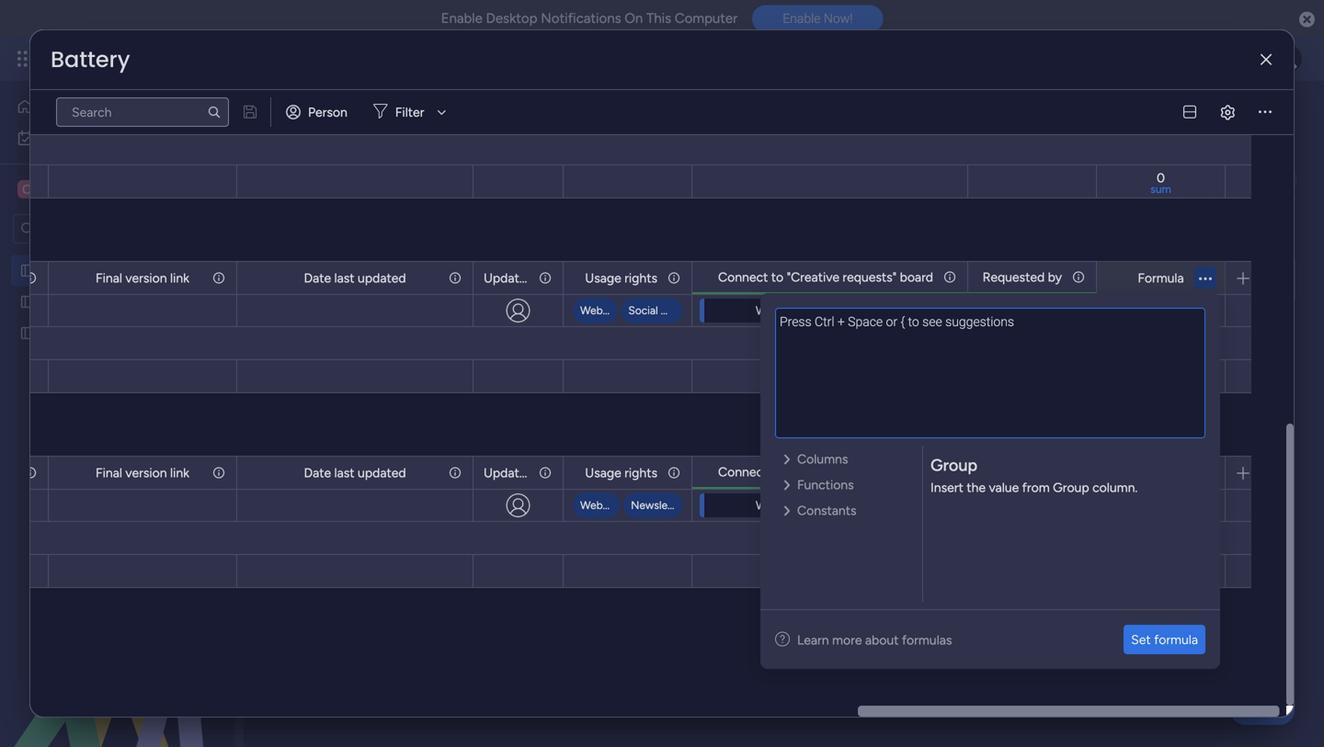 Task type: describe. For each thing, give the bounding box(es) containing it.
connect for requested by
[[718, 270, 768, 285]]

online docs button
[[651, 166, 748, 195]]

sum
[[1151, 183, 1172, 196]]

online
[[665, 172, 702, 188]]

public board image
[[19, 262, 37, 280]]

board for requested by
[[900, 270, 934, 285]]

team workload button
[[382, 166, 498, 195]]

home option
[[11, 92, 224, 121]]

"creative for requested by
[[787, 270, 840, 285]]

0 sum
[[1151, 170, 1172, 196]]

updated for second updated by field from the bottom
[[484, 270, 534, 286]]

my
[[42, 130, 60, 146]]

usage for updated by
[[585, 270, 622, 286]]

column.
[[1093, 480, 1138, 496]]

1 horizontal spatial digital asset management (dam)
[[280, 95, 767, 136]]

creative requests
[[43, 294, 145, 310]]

updated for second date last updated field
[[358, 465, 406, 481]]

2 updated by field from the top
[[479, 463, 551, 483]]

team workload
[[396, 172, 484, 188]]

filter button
[[366, 98, 453, 127]]

board for updated by
[[900, 465, 934, 480]]

creative assets
[[42, 181, 145, 198]]

the
[[967, 480, 986, 496]]

functions
[[798, 477, 854, 493]]

website social media
[[580, 304, 691, 317]]

collaborative whiteboard online docs
[[512, 172, 734, 188]]

tom
[[1021, 304, 1044, 319]]

invite / 1 button
[[1169, 101, 1260, 131]]

insert
[[931, 480, 964, 496]]

v2 question mark circle o image
[[776, 632, 790, 649]]

person button
[[279, 98, 359, 127]]

whiteboard
[[591, 172, 659, 188]]

docs
[[705, 172, 734, 188]]

requests" for requested by
[[843, 270, 897, 285]]

version for updated
[[125, 270, 167, 286]]

john smith image
[[1273, 44, 1303, 74]]

final version link for date last updated
[[96, 465, 189, 481]]

no
[[504, 271, 522, 287]]

enable now! button
[[753, 5, 883, 32]]

final version link field for date last updated
[[91, 463, 194, 483]]

6
[[385, 393, 406, 438]]

automate
[[1186, 172, 1244, 188]]

columns
[[798, 452, 849, 467]]

monday button
[[48, 35, 293, 83]]

date last updated for second date last updated field
[[304, 465, 406, 481]]

rights for updated by
[[625, 270, 658, 286]]

connect for updated by
[[718, 465, 768, 480]]

0 horizontal spatial group
[[931, 456, 978, 476]]

collaborative
[[512, 172, 588, 188]]

1 vertical spatial digital
[[43, 263, 80, 279]]

c
[[22, 182, 31, 197]]

usage rights for updated by
[[585, 270, 658, 286]]

help button
[[1231, 695, 1295, 726]]

select product image
[[17, 50, 35, 68]]

1
[[1247, 108, 1252, 124]]

Formula field
[[1134, 268, 1189, 288]]

dapulse close image
[[1300, 11, 1316, 29]]

set formula
[[1132, 632, 1199, 648]]

last for first date last updated field from the top of the page
[[334, 270, 355, 286]]

1 horizontal spatial group
[[1053, 480, 1090, 496]]

connect to "creative requests" board for updated by
[[718, 465, 934, 480]]

final version link for updated by
[[96, 270, 189, 286]]

creative for creative assets
[[42, 181, 99, 198]]

help
[[1247, 701, 1280, 720]]

lottie animation element
[[0, 562, 235, 748]]

list arrow image for columns
[[785, 454, 790, 466]]

connect to "creative requests" board field for requested by
[[714, 267, 938, 287]]

workspace selection element
[[17, 178, 148, 201]]

learn
[[798, 633, 829, 649]]

value
[[989, 480, 1020, 496]]

search image
[[207, 105, 222, 120]]

to for updated by
[[772, 465, 784, 480]]

creative for creative requests
[[43, 294, 92, 310]]

2 date last updated field from the top
[[299, 463, 411, 483]]

automate button
[[1153, 166, 1251, 195]]

updated for first date last updated field from the top of the page
[[358, 270, 406, 286]]

usage for date last updated
[[585, 465, 622, 481]]

1 requested by field from the top
[[978, 267, 1067, 287]]

1 requested from the top
[[983, 270, 1045, 285]]

enable now!
[[783, 11, 853, 26]]

Filter dashboard by text search field
[[56, 98, 229, 127]]

home
[[40, 99, 76, 115]]

from
[[1023, 480, 1050, 496]]

notifications
[[541, 10, 621, 27]]

0 vertical spatial (dam)
[[673, 95, 767, 136]]

connect to "creative requests" board field for updated by
[[714, 462, 938, 483]]

0 horizontal spatial management
[[117, 263, 193, 279]]

collaborative whiteboard button
[[498, 166, 659, 195]]

2 requested by field from the top
[[978, 462, 1067, 483]]

2 vertical spatial redesign
[[863, 499, 909, 513]]

1 vertical spatial asset
[[83, 263, 113, 279]]

learn more about formulas
[[798, 633, 952, 649]]

connect to "creative requests" board for requested by
[[718, 270, 934, 285]]

updated by for second updated by field from the bottom
[[484, 270, 551, 286]]

arrow down image
[[431, 101, 453, 123]]

person
[[308, 104, 348, 120]]

1 vertical spatial website homepage redesign
[[43, 326, 208, 341]]

dapulse x slim image
[[1261, 53, 1272, 66]]

workspace image
[[17, 179, 36, 200]]

social
[[629, 304, 658, 317]]

my work option
[[11, 123, 224, 153]]

this
[[647, 10, 672, 27]]

my work
[[42, 130, 91, 146]]

more
[[833, 633, 862, 649]]

about
[[866, 633, 899, 649]]

formulas
[[902, 633, 952, 649]]

home link
[[11, 92, 224, 121]]

v2 split view image
[[1184, 106, 1197, 119]]



Task type: locate. For each thing, give the bounding box(es) containing it.
1 vertical spatial requests"
[[843, 465, 897, 480]]

1 horizontal spatial (dam)
[[673, 95, 767, 136]]

enable inside button
[[783, 11, 821, 26]]

by
[[1048, 270, 1063, 285], [537, 270, 551, 286], [1048, 465, 1063, 480], [537, 465, 551, 481]]

0 horizontal spatial enable
[[441, 10, 483, 27]]

2 updated by from the top
[[484, 465, 551, 481]]

2 final version link field from the top
[[91, 463, 194, 483]]

1 horizontal spatial asset
[[379, 95, 457, 136]]

list box containing digital asset management (dam)
[[0, 252, 235, 597]]

updated
[[358, 270, 406, 286], [358, 465, 406, 481]]

team
[[396, 172, 427, 188]]

asset up team
[[379, 95, 457, 136]]

final version link
[[96, 270, 189, 286], [96, 465, 189, 481]]

1 horizontal spatial management
[[464, 95, 666, 136]]

0 horizontal spatial digital asset management (dam)
[[43, 263, 233, 279]]

invite / 1
[[1203, 108, 1252, 124]]

no value
[[504, 271, 557, 287]]

1 vertical spatial updated
[[358, 465, 406, 481]]

on
[[625, 10, 643, 27]]

enable
[[441, 10, 483, 27], [783, 11, 821, 26]]

1 vertical spatial group
[[1053, 480, 1090, 496]]

1 usage rights from the top
[[585, 270, 658, 286]]

0 vertical spatial public board image
[[19, 293, 37, 311]]

media
[[661, 304, 691, 317]]

1 horizontal spatial enable
[[783, 11, 821, 26]]

0 vertical spatial usage rights field
[[581, 268, 662, 288]]

management up requests
[[117, 263, 193, 279]]

1 vertical spatial date
[[304, 465, 331, 481]]

2 usage from the top
[[585, 465, 622, 481]]

"creative for updated by
[[787, 465, 840, 480]]

1 vertical spatial homepage
[[94, 326, 155, 341]]

list arrow image for functions
[[785, 480, 790, 492]]

1 updated from the top
[[358, 270, 406, 286]]

0 vertical spatial homepage
[[803, 304, 860, 318]]

1 vertical spatial date last updated
[[304, 465, 406, 481]]

value
[[525, 271, 557, 287]]

1 vertical spatial "creative
[[787, 465, 840, 480]]

2 link from the top
[[170, 465, 189, 481]]

list box
[[0, 252, 235, 597]]

1 horizontal spatial digital
[[280, 95, 371, 136]]

0 vertical spatial connect
[[718, 270, 768, 285]]

2 connect to "creative requests" board from the top
[[718, 465, 934, 480]]

enable left desktop
[[441, 10, 483, 27]]

requested right insert
[[983, 465, 1045, 480]]

1 version from the top
[[125, 270, 167, 286]]

2 usage rights field from the top
[[581, 463, 662, 483]]

1 final from the top
[[96, 270, 122, 286]]

list arrow image up list arrow icon
[[785, 480, 790, 492]]

2 to from the top
[[772, 465, 784, 480]]

2 requests" from the top
[[843, 465, 897, 480]]

0 vertical spatial usage rights
[[585, 270, 658, 286]]

website homepage redesign
[[756, 304, 909, 318], [43, 326, 208, 341], [756, 499, 909, 513]]

0 vertical spatial redesign
[[863, 304, 909, 318]]

creative left requests
[[43, 294, 92, 310]]

creative inside workspace selection element
[[42, 181, 99, 198]]

final for updated by
[[96, 270, 122, 286]]

asset
[[379, 95, 457, 136], [83, 263, 113, 279]]

0 vertical spatial to
[[772, 270, 784, 285]]

2 updated from the top
[[358, 465, 406, 481]]

2 vertical spatial homepage
[[803, 499, 860, 513]]

2 final version link from the top
[[96, 465, 189, 481]]

version for date
[[125, 465, 167, 481]]

1 final version link from the top
[[96, 270, 189, 286]]

rights for date last updated
[[625, 465, 658, 481]]

1 link from the top
[[170, 270, 189, 286]]

requested by field up "tom" in the right top of the page
[[978, 267, 1067, 287]]

2 board from the top
[[900, 465, 934, 480]]

1 requested by from the top
[[983, 270, 1063, 285]]

1 vertical spatial requested
[[983, 465, 1045, 480]]

now!
[[824, 11, 853, 26]]

2 connect from the top
[[718, 465, 768, 480]]

link for updated by
[[170, 270, 189, 286]]

last for second date last updated field
[[334, 465, 355, 481]]

None search field
[[56, 98, 229, 127]]

0 vertical spatial website homepage redesign
[[756, 304, 909, 318]]

1 vertical spatial updated
[[484, 465, 534, 481]]

1 updated by from the top
[[484, 270, 551, 286]]

0 horizontal spatial asset
[[83, 263, 113, 279]]

workload
[[430, 172, 484, 188]]

0 vertical spatial connect to "creative requests" board field
[[714, 267, 938, 287]]

0 vertical spatial requests"
[[843, 270, 897, 285]]

requested up "tom" in the right top of the page
[[983, 270, 1045, 285]]

usage rights for date last updated
[[585, 465, 658, 481]]

board
[[900, 270, 934, 285], [900, 465, 934, 480]]

public board image
[[19, 293, 37, 311], [19, 325, 37, 342]]

rights up newsletter
[[625, 465, 658, 481]]

0 vertical spatial requested by
[[983, 270, 1063, 285]]

final
[[96, 270, 122, 286], [96, 465, 122, 481]]

creative right c
[[42, 181, 99, 198]]

desktop
[[486, 10, 538, 27]]

date last updated
[[304, 270, 406, 286], [304, 465, 406, 481]]

final for date last updated
[[96, 465, 122, 481]]

0 vertical spatial updated
[[484, 270, 534, 286]]

"creative
[[787, 270, 840, 285], [787, 465, 840, 480]]

2 requested by from the top
[[983, 465, 1063, 480]]

redesign
[[863, 304, 909, 318], [158, 326, 208, 341], [863, 499, 909, 513]]

digital
[[280, 95, 371, 136], [43, 263, 80, 279]]

2 last from the top
[[334, 465, 355, 481]]

1 vertical spatial public board image
[[19, 325, 37, 342]]

0 vertical spatial board
[[900, 270, 934, 285]]

1 vertical spatial link
[[170, 465, 189, 481]]

1 "creative from the top
[[787, 270, 840, 285]]

0 vertical spatial final version link field
[[91, 268, 194, 288]]

(dam)
[[673, 95, 767, 136], [196, 263, 233, 279]]

digital asset management (dam) up requests
[[43, 263, 233, 279]]

0 vertical spatial rights
[[625, 270, 658, 286]]

1 vertical spatial usage
[[585, 465, 622, 481]]

1 vertical spatial rights
[[625, 465, 658, 481]]

0 vertical spatial usage
[[585, 270, 622, 286]]

rights up social
[[625, 270, 658, 286]]

1 date from the top
[[304, 270, 331, 286]]

1 vertical spatial board
[[900, 465, 934, 480]]

work
[[63, 130, 91, 146]]

1 vertical spatial updated by
[[484, 465, 551, 481]]

requested by up "tom" in the right top of the page
[[983, 270, 1063, 285]]

0 horizontal spatial (dam)
[[196, 263, 233, 279]]

1 vertical spatial connect to "creative requests" board
[[718, 465, 934, 480]]

1 public board image from the top
[[19, 293, 37, 311]]

requests
[[95, 294, 145, 310]]

requests" for updated by
[[843, 465, 897, 480]]

0 vertical spatial updated by field
[[479, 268, 551, 288]]

management
[[464, 95, 666, 136], [117, 263, 193, 279]]

updated
[[484, 270, 534, 286], [484, 465, 534, 481]]

1 vertical spatial final
[[96, 465, 122, 481]]

requested by right insert
[[983, 465, 1063, 480]]

1 vertical spatial updated by field
[[479, 463, 551, 483]]

/
[[1239, 108, 1244, 124]]

asset up creative requests
[[83, 263, 113, 279]]

formula
[[1155, 632, 1199, 648]]

final version link field for updated by
[[91, 268, 194, 288]]

group up insert
[[931, 456, 978, 476]]

lottie animation image
[[0, 562, 235, 748]]

newsletter
[[631, 499, 686, 512]]

0 vertical spatial requested by field
[[978, 267, 1067, 287]]

0 vertical spatial asset
[[379, 95, 457, 136]]

1 vertical spatial final version link field
[[91, 463, 194, 483]]

1 updated by field from the top
[[479, 268, 551, 288]]

0 vertical spatial date last updated field
[[299, 268, 411, 288]]

1 date last updated field from the top
[[299, 268, 411, 288]]

Digital asset management (DAM) field
[[275, 95, 772, 136]]

1 vertical spatial requested by
[[983, 465, 1063, 480]]

1 connect to "creative requests" board field from the top
[[714, 267, 938, 287]]

date last updated for first date last updated field from the top of the page
[[304, 270, 406, 286]]

group insert the value from group column.
[[931, 456, 1138, 496]]

updated for 2nd updated by field from the top of the page
[[484, 465, 534, 481]]

digital asset management (dam) up collaborative
[[280, 95, 767, 136]]

2 updated from the top
[[484, 465, 534, 481]]

set
[[1132, 632, 1151, 648]]

connect to "creative requests" board
[[718, 270, 934, 285], [718, 465, 934, 480]]

0 vertical spatial updated
[[358, 270, 406, 286]]

0 vertical spatial management
[[464, 95, 666, 136]]

group
[[931, 456, 978, 476], [1053, 480, 1090, 496]]

usage
[[585, 270, 622, 286], [585, 465, 622, 481]]

list arrow image
[[785, 506, 790, 517]]

computer
[[675, 10, 738, 27]]

1 vertical spatial usage rights field
[[581, 463, 662, 483]]

2 version from the top
[[125, 465, 167, 481]]

2 list arrow image from the top
[[785, 480, 790, 492]]

formula
[[1138, 270, 1185, 286]]

0 vertical spatial digital
[[280, 95, 371, 136]]

1 usage rights field from the top
[[581, 268, 662, 288]]

digital left "filter"
[[280, 95, 371, 136]]

1 vertical spatial usage rights
[[585, 465, 658, 481]]

Battery field
[[46, 44, 135, 75]]

usage rights field for date last updated
[[581, 463, 662, 483]]

digital asset management (dam)
[[280, 95, 767, 136], [43, 263, 233, 279]]

0 vertical spatial creative
[[42, 181, 99, 198]]

Usage rights field
[[581, 268, 662, 288], [581, 463, 662, 483]]

1 vertical spatial connect to "creative requests" board field
[[714, 462, 938, 483]]

0 vertical spatial "creative
[[787, 270, 840, 285]]

0 vertical spatial date last updated
[[304, 270, 406, 286]]

1 rights from the top
[[625, 270, 658, 286]]

creative
[[42, 181, 99, 198], [43, 294, 92, 310]]

1 vertical spatial (dam)
[[196, 263, 233, 279]]

Updated by field
[[479, 268, 551, 288], [479, 463, 551, 483]]

public board image for website homepage redesign
[[19, 325, 37, 342]]

requested by field right insert
[[978, 462, 1067, 483]]

column information image
[[943, 270, 958, 285], [23, 271, 38, 286], [448, 271, 463, 286], [538, 271, 553, 286], [667, 271, 682, 286], [667, 466, 682, 481]]

1 vertical spatial list arrow image
[[785, 480, 790, 492]]

management up collaborative whiteboard button
[[464, 95, 666, 136]]

1 vertical spatial last
[[334, 465, 355, 481]]

2 public board image from the top
[[19, 325, 37, 342]]

0 vertical spatial last
[[334, 270, 355, 286]]

1 list arrow image from the top
[[785, 454, 790, 466]]

1 connect from the top
[[718, 270, 768, 285]]

usage rights
[[585, 270, 658, 286], [585, 465, 658, 481]]

enable desktop notifications on this computer
[[441, 10, 738, 27]]

0 vertical spatial date
[[304, 270, 331, 286]]

Connect to "Creative requests" board field
[[714, 267, 938, 287], [714, 462, 938, 483]]

1 enable from the left
[[441, 10, 483, 27]]

constants
[[798, 503, 857, 519]]

0
[[1157, 170, 1166, 186]]

0 vertical spatial list arrow image
[[785, 454, 790, 466]]

1 connect to "creative requests" board from the top
[[718, 270, 934, 285]]

1 vertical spatial final version link
[[96, 465, 189, 481]]

enable for enable desktop notifications on this computer
[[441, 10, 483, 27]]

to for requested by
[[772, 270, 784, 285]]

link for date last updated
[[170, 465, 189, 481]]

0 vertical spatial final
[[96, 270, 122, 286]]

0 vertical spatial updated by
[[484, 270, 551, 286]]

last
[[334, 270, 355, 286], [334, 465, 355, 481]]

0 vertical spatial link
[[170, 270, 189, 286]]

Requested by field
[[978, 267, 1067, 287], [978, 462, 1067, 483]]

set formula button
[[1124, 626, 1206, 655]]

1 vertical spatial version
[[125, 465, 167, 481]]

2 requested from the top
[[983, 465, 1045, 480]]

usage rights up newsletter
[[585, 465, 658, 481]]

monday
[[82, 48, 145, 69]]

link
[[170, 270, 189, 286], [170, 465, 189, 481]]

1 vertical spatial connect
[[718, 465, 768, 480]]

Date last updated field
[[299, 268, 411, 288], [299, 463, 411, 483]]

requests"
[[843, 270, 897, 285], [843, 465, 897, 480]]

0 vertical spatial digital asset management (dam)
[[280, 95, 767, 136]]

1 vertical spatial creative
[[43, 294, 92, 310]]

2 "creative from the top
[[787, 465, 840, 480]]

assets
[[103, 181, 145, 198]]

list arrow image
[[785, 454, 790, 466], [785, 480, 790, 492]]

list arrow image left columns
[[785, 454, 790, 466]]

usage rights field up newsletter
[[581, 463, 662, 483]]

1 to from the top
[[772, 270, 784, 285]]

column information image
[[1072, 270, 1086, 285], [212, 271, 226, 286], [943, 465, 958, 480], [23, 466, 38, 481], [212, 466, 226, 481], [448, 466, 463, 481], [538, 466, 553, 481]]

learn more about formulas link
[[768, 629, 960, 651]]

battery
[[51, 44, 130, 75]]

0 vertical spatial group
[[931, 456, 978, 476]]

0 vertical spatial requested
[[983, 270, 1045, 285]]

0 vertical spatial final version link
[[96, 270, 189, 286]]

option
[[0, 254, 235, 258]]

1 vertical spatial to
[[772, 465, 784, 480]]

to
[[772, 270, 784, 285], [772, 465, 784, 480]]

0 horizontal spatial digital
[[43, 263, 80, 279]]

1 last from the top
[[334, 270, 355, 286]]

1 updated from the top
[[484, 270, 534, 286]]

2 date from the top
[[304, 465, 331, 481]]

1 vertical spatial management
[[117, 263, 193, 279]]

1 vertical spatial digital asset management (dam)
[[43, 263, 233, 279]]

requested by
[[983, 270, 1063, 285], [983, 465, 1063, 480]]

2 usage rights from the top
[[585, 465, 658, 481]]

2 enable from the left
[[783, 11, 821, 26]]

2 final from the top
[[96, 465, 122, 481]]

1 board from the top
[[900, 270, 934, 285]]

public board image for creative requests
[[19, 293, 37, 311]]

2 connect to "creative requests" board field from the top
[[714, 462, 938, 483]]

version
[[125, 270, 167, 286], [125, 465, 167, 481]]

Final version link field
[[91, 268, 194, 288], [91, 463, 194, 483]]

updated by for 2nd updated by field from the top of the page
[[484, 465, 551, 481]]

1 requests" from the top
[[843, 270, 897, 285]]

2 date last updated from the top
[[304, 465, 406, 481]]

1 final version link field from the top
[[91, 268, 194, 288]]

1 vertical spatial date last updated field
[[299, 463, 411, 483]]

1 date last updated from the top
[[304, 270, 406, 286]]

invite
[[1203, 108, 1235, 124]]

digital right public board icon
[[43, 263, 80, 279]]

0 vertical spatial connect to "creative requests" board
[[718, 270, 934, 285]]

updated by
[[484, 270, 551, 286], [484, 465, 551, 481]]

0 vertical spatial version
[[125, 270, 167, 286]]

1 vertical spatial requested by field
[[978, 462, 1067, 483]]

more dots image
[[1259, 106, 1272, 119]]

usage rights field up website social media
[[581, 268, 662, 288]]

group right the 'from'
[[1053, 480, 1090, 496]]

filter
[[395, 104, 424, 120]]

1 usage from the top
[[585, 270, 622, 286]]

2 rights from the top
[[625, 465, 658, 481]]

website
[[756, 304, 800, 318], [580, 304, 621, 317], [43, 326, 90, 341], [756, 499, 800, 513], [580, 499, 621, 512]]

enable left 'now!'
[[783, 11, 821, 26]]

enable for enable now!
[[783, 11, 821, 26]]

2 vertical spatial website homepage redesign
[[756, 499, 909, 513]]

my work link
[[11, 123, 224, 153]]

1 vertical spatial redesign
[[158, 326, 208, 341]]

usage rights field for updated by
[[581, 268, 662, 288]]

usage rights up website social media
[[585, 270, 658, 286]]



Task type: vqa. For each thing, say whether or not it's contained in the screenshot.
See plans ICON
no



